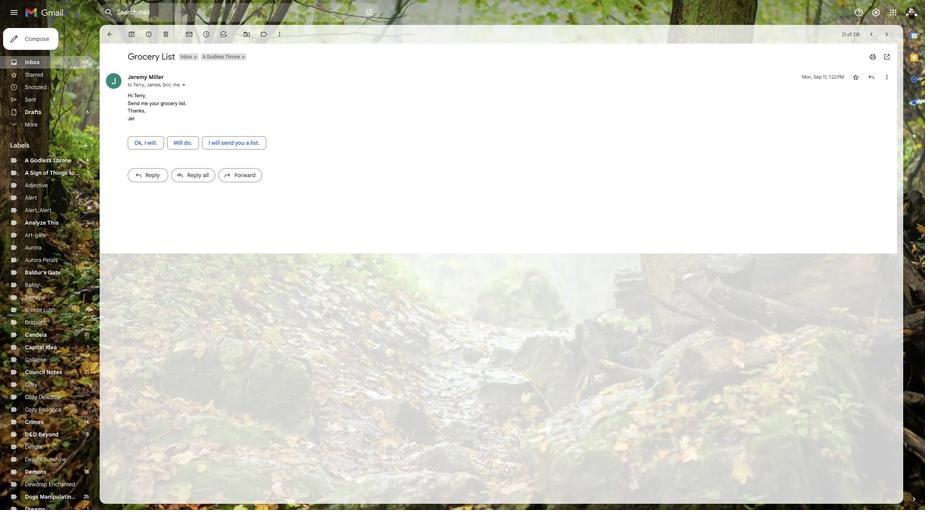 Task type: locate. For each thing, give the bounding box(es) containing it.
throne down the add to tasks image
[[225, 54, 240, 60]]

1 vertical spatial 21
[[85, 332, 89, 338]]

3 1 from the top
[[87, 270, 89, 276]]

throne inside a godless throne button
[[225, 54, 240, 60]]

baldur's gate link
[[25, 269, 61, 276]]

0 horizontal spatial inbox
[[25, 59, 40, 66]]

0 vertical spatial aurora
[[25, 244, 41, 251]]

delight sunshine link
[[25, 456, 66, 463]]

0 vertical spatial godless
[[207, 54, 224, 60]]

1 horizontal spatial of
[[848, 31, 853, 37]]

1 horizontal spatial ,
[[161, 82, 162, 88]]

to
[[128, 82, 132, 88], [69, 170, 75, 177]]

4 1 from the top
[[87, 345, 89, 350]]

i will send you a list. button
[[202, 136, 266, 150]]

reply left all
[[187, 172, 202, 179]]

alert up analyze this link
[[40, 207, 51, 214]]

cozy dewdrop link
[[25, 394, 61, 401]]

1 horizontal spatial to
[[128, 82, 132, 88]]

reply link
[[128, 168, 168, 182]]

0 vertical spatial alert
[[25, 194, 37, 201]]

a godless throne for "a godless throne" link
[[25, 157, 72, 164]]

1 down 4
[[87, 170, 89, 176]]

a right "inbox" button
[[203, 54, 206, 60]]

0 horizontal spatial godless
[[30, 157, 52, 164]]

show details image
[[182, 83, 186, 87]]

1 vertical spatial delight
[[25, 456, 42, 463]]

0 vertical spatial to
[[128, 82, 132, 88]]

cozy up crimes
[[25, 406, 37, 413]]

candela
[[25, 332, 47, 339]]

2 i from the left
[[209, 140, 210, 147]]

to inside the 'labels' navigation
[[69, 170, 75, 177]]

starred link
[[25, 71, 43, 78]]

1 vertical spatial me
[[141, 100, 148, 106]]

i left will
[[209, 140, 210, 147]]

0 horizontal spatial of
[[43, 170, 49, 177]]

1 aurora from the top
[[25, 244, 41, 251]]

tab list
[[904, 25, 926, 482]]

cozy for cozy radiance
[[25, 406, 37, 413]]

godless inside button
[[207, 54, 224, 60]]

of
[[848, 31, 853, 37], [43, 170, 49, 177]]

godless
[[207, 54, 224, 60], [30, 157, 52, 164]]

cozy for "cozy" link
[[25, 382, 37, 389]]

dewdrop up radiance
[[39, 394, 61, 401]]

me left show details image
[[173, 82, 180, 88]]

1 right gate
[[87, 270, 89, 276]]

0 horizontal spatial to
[[69, 170, 75, 177]]

analyze this
[[25, 219, 59, 226]]

will do.
[[174, 140, 192, 147]]

2 delight from the top
[[25, 456, 42, 463]]

will
[[174, 140, 183, 147]]

148
[[81, 59, 89, 65]]

1 vertical spatial aurora
[[25, 257, 41, 264]]

0 vertical spatial a godless throne
[[203, 54, 240, 60]]

of left 218
[[848, 31, 853, 37]]

1 vertical spatial throne
[[53, 157, 72, 164]]

0 horizontal spatial throne
[[53, 157, 72, 164]]

2 vertical spatial 21
[[85, 369, 89, 375]]

aurora down aurora 'link'
[[25, 257, 41, 264]]

art-
[[25, 232, 35, 239]]

3 cozy from the top
[[25, 406, 37, 413]]

inbox for inbox link
[[25, 59, 40, 66]]

1 horizontal spatial a godless throne
[[203, 54, 240, 60]]

1 horizontal spatial inbox
[[181, 54, 192, 60]]

beyond
[[38, 431, 59, 438]]

0 vertical spatial throne
[[225, 54, 240, 60]]

drafts link
[[25, 109, 41, 116]]

1 vertical spatial godless
[[30, 157, 52, 164]]

a down labels
[[25, 157, 29, 164]]

brutality
[[25, 319, 46, 326]]

labels heading
[[10, 142, 83, 150]]

delight down delight link
[[25, 456, 42, 463]]

a godless throne
[[203, 54, 240, 60], [25, 157, 72, 164]]

aurora petals link
[[25, 257, 58, 264]]

council notes
[[25, 369, 62, 376]]

search mail image
[[102, 5, 116, 19]]

a godless throne inside the 'labels' navigation
[[25, 157, 72, 164]]

aurora for aurora 'link'
[[25, 244, 41, 251]]

dogs manipulating time
[[25, 494, 89, 501]]

gmail image
[[25, 5, 67, 20]]

0 vertical spatial 21
[[843, 31, 847, 37]]

1 reply from the left
[[146, 172, 160, 179]]

throne
[[225, 54, 240, 60], [53, 157, 72, 164]]

to left terry
[[128, 82, 132, 88]]

gate
[[48, 269, 61, 276]]

terry
[[133, 82, 144, 88]]

0 vertical spatial me
[[173, 82, 180, 88]]

0 horizontal spatial i
[[145, 140, 146, 147]]

gate
[[35, 232, 46, 239]]

0 horizontal spatial a godless throne
[[25, 157, 72, 164]]

snoozed
[[25, 84, 47, 91]]

me down terry,
[[141, 100, 148, 106]]

manipulating
[[40, 494, 75, 501]]

reply for reply
[[146, 172, 160, 179]]

0 vertical spatial a
[[203, 54, 206, 60]]

2 1 from the top
[[87, 220, 89, 226]]

forward
[[235, 172, 256, 179]]

2 aurora from the top
[[25, 257, 41, 264]]

1 vertical spatial a godless throne
[[25, 157, 72, 164]]

delight for delight sunshine
[[25, 456, 42, 463]]

0 vertical spatial dewdrop
[[39, 394, 61, 401]]

delight down d&d
[[25, 444, 42, 451]]

forward link
[[219, 168, 262, 182]]

newer image
[[868, 30, 876, 38]]

mon,
[[803, 74, 813, 80]]

1 horizontal spatial i
[[209, 140, 210, 147]]

mark as unread image
[[186, 30, 193, 38]]

me
[[173, 82, 180, 88], [141, 100, 148, 106]]

d&d beyond
[[25, 431, 59, 438]]

1 1 from the top
[[87, 170, 89, 176]]

1 vertical spatial alert
[[40, 207, 51, 214]]

will do. button
[[167, 136, 199, 150]]

0 horizontal spatial ,
[[144, 82, 146, 88]]

inbox inside button
[[181, 54, 192, 60]]

not starred image
[[853, 73, 860, 81]]

your
[[150, 100, 159, 106]]

to terry , james , bcc: me
[[128, 82, 180, 88]]

hi
[[128, 93, 133, 99]]

sunshine
[[44, 456, 66, 463]]

2 reply from the left
[[187, 172, 202, 179]]

1 vertical spatial a
[[25, 157, 29, 164]]

a left sign
[[25, 170, 29, 177]]

baldur's
[[25, 269, 47, 276]]

reply inside "link"
[[187, 172, 202, 179]]

godless for a godless throne button
[[207, 54, 224, 60]]

labels navigation
[[0, 25, 100, 511]]

a godless throne down the add to tasks image
[[203, 54, 240, 60]]

1 delight from the top
[[25, 444, 42, 451]]

settings image
[[872, 8, 882, 17]]

send
[[221, 140, 234, 147]]

1 horizontal spatial reply
[[187, 172, 202, 179]]

2 cozy from the top
[[25, 394, 37, 401]]

dogs
[[25, 494, 38, 501]]

1 vertical spatial cozy
[[25, 394, 37, 401]]

godless up sign
[[30, 157, 52, 164]]

throne for "a godless throne" link
[[53, 157, 72, 164]]

0 vertical spatial of
[[848, 31, 853, 37]]

ok,
[[134, 140, 143, 147]]

send
[[128, 100, 140, 106]]

1 cozy from the top
[[25, 382, 37, 389]]

inbox right list
[[181, 54, 192, 60]]

1 for capital idea
[[87, 345, 89, 350]]

of inside the 'labels' navigation
[[43, 170, 49, 177]]

capital idea
[[25, 344, 57, 351]]

throne for a godless throne button
[[225, 54, 240, 60]]

adjective link
[[25, 182, 48, 189]]

0 horizontal spatial me
[[141, 100, 148, 106]]

things
[[50, 170, 68, 177]]

godless inside the 'labels' navigation
[[30, 157, 52, 164]]

0 horizontal spatial reply
[[146, 172, 160, 179]]

terry,
[[134, 93, 146, 99]]

of right sign
[[43, 170, 49, 177]]

d&d
[[25, 431, 37, 438]]

4
[[86, 157, 89, 163]]

archive image
[[128, 30, 136, 38]]

inbox inside the 'labels' navigation
[[25, 59, 40, 66]]

cozy radiance link
[[25, 406, 62, 413]]

1 right idea
[[87, 345, 89, 350]]

godless down the add to tasks image
[[207, 54, 224, 60]]

reply for reply all
[[187, 172, 202, 179]]

cozy down council
[[25, 382, 37, 389]]

1 vertical spatial dewdrop
[[25, 481, 47, 488]]

a godless throne down labels heading
[[25, 157, 72, 164]]

to left come
[[69, 170, 75, 177]]

1 horizontal spatial alert
[[40, 207, 51, 214]]

aurora for aurora petals
[[25, 257, 41, 264]]

cozy radiance
[[25, 406, 62, 413]]

1 right this at the top
[[87, 220, 89, 226]]

a
[[203, 54, 206, 60], [25, 157, 29, 164], [25, 170, 29, 177]]

i right ok, at the left
[[145, 140, 146, 147]]

analyze this link
[[25, 219, 59, 226]]

add to tasks image
[[220, 30, 228, 38]]

idea
[[45, 344, 57, 351]]

dewdrop down the demons link
[[25, 481, 47, 488]]

inbox
[[181, 54, 192, 60], [25, 59, 40, 66]]

, left bcc:
[[161, 82, 162, 88]]

2 vertical spatial a
[[25, 170, 29, 177]]

aurora petals
[[25, 257, 58, 264]]

breeze lush link
[[25, 307, 55, 314]]

compose
[[25, 35, 49, 42]]

2 , from the left
[[161, 82, 162, 88]]

analyze
[[25, 219, 46, 226]]

0 horizontal spatial alert
[[25, 194, 37, 201]]

reply
[[146, 172, 160, 179], [187, 172, 202, 179]]

2 vertical spatial cozy
[[25, 406, 37, 413]]

sign
[[30, 170, 42, 177]]

reply down will.
[[146, 172, 160, 179]]

i
[[145, 140, 146, 147], [209, 140, 210, 147]]

aurora down art-gate
[[25, 244, 41, 251]]

list.
[[251, 140, 260, 147]]

1 for a sign of things to come
[[87, 170, 89, 176]]

0 vertical spatial delight
[[25, 444, 42, 451]]

cozy down "cozy" link
[[25, 394, 37, 401]]

this
[[47, 219, 59, 226]]

0 vertical spatial cozy
[[25, 382, 37, 389]]

dewdrop
[[39, 394, 61, 401], [25, 481, 47, 488]]

main menu image
[[9, 8, 19, 17]]

1 horizontal spatial throne
[[225, 54, 240, 60]]

1 vertical spatial of
[[43, 170, 49, 177]]

throne inside the 'labels' navigation
[[53, 157, 72, 164]]

delight for delight link
[[25, 444, 42, 451]]

a godless throne inside button
[[203, 54, 240, 60]]

alert up the alert,
[[25, 194, 37, 201]]

inbox up starred
[[25, 59, 40, 66]]

throne up things
[[53, 157, 72, 164]]

None search field
[[100, 3, 380, 22]]

1 vertical spatial to
[[69, 170, 75, 177]]

, down jeremy miller
[[144, 82, 146, 88]]

1 horizontal spatial godless
[[207, 54, 224, 60]]



Task type: vqa. For each thing, say whether or not it's contained in the screenshot.
EVEN at left top
no



Task type: describe. For each thing, give the bounding box(es) containing it.
inbox link
[[25, 59, 40, 66]]

11,
[[824, 74, 828, 80]]

21 for candela
[[85, 332, 89, 338]]

crimes link
[[25, 419, 44, 426]]

sent link
[[25, 96, 36, 103]]

move to image
[[243, 30, 251, 38]]

capital idea link
[[25, 344, 57, 351]]

1 horizontal spatial me
[[173, 82, 180, 88]]

jeremy
[[128, 74, 148, 81]]

art-gate
[[25, 232, 46, 239]]

jer
[[128, 116, 135, 121]]

delete image
[[162, 30, 170, 38]]

cozy link
[[25, 382, 37, 389]]

support image
[[855, 8, 864, 17]]

grocery list
[[128, 51, 175, 62]]

1 i from the left
[[145, 140, 146, 147]]

sent
[[25, 96, 36, 103]]

collapse link
[[25, 357, 46, 364]]

a inside button
[[203, 54, 206, 60]]

enchanted
[[49, 481, 75, 488]]

breeze lush
[[25, 307, 55, 314]]

compose button
[[3, 28, 59, 50]]

a godless throne button
[[201, 53, 241, 60]]

list
[[162, 51, 175, 62]]

mon, sep 11, 1:22 pm cell
[[803, 73, 845, 81]]

cozy dewdrop
[[25, 394, 61, 401]]

ok, i will.
[[134, 140, 157, 147]]

dogs manipulating time link
[[25, 494, 89, 501]]

betrayal
[[25, 294, 45, 301]]

a sign of things to come
[[25, 170, 91, 177]]

will
[[212, 140, 220, 147]]

21 of 218
[[843, 31, 860, 37]]

25
[[84, 494, 89, 500]]

labels
[[10, 142, 29, 150]]

a godless throne for a godless throne button
[[203, 54, 240, 60]]

ok, i will. button
[[128, 136, 164, 150]]

jeremy miller
[[128, 74, 164, 81]]

candela link
[[25, 332, 47, 339]]

218
[[854, 31, 860, 37]]

Search mail text field
[[117, 9, 343, 16]]

notes
[[47, 369, 62, 376]]

alert,
[[25, 207, 38, 214]]

drafts
[[25, 109, 41, 116]]

back to inbox image
[[106, 30, 114, 38]]

older image
[[884, 30, 892, 38]]

reply all link
[[171, 168, 216, 182]]

d&d beyond link
[[25, 431, 59, 438]]

thanks,
[[128, 108, 146, 114]]

brutality link
[[25, 319, 46, 326]]

14
[[84, 419, 89, 425]]

1 , from the left
[[144, 82, 146, 88]]

alert, alert
[[25, 207, 51, 214]]

a for 1
[[25, 170, 29, 177]]

demons
[[25, 469, 46, 476]]

council
[[25, 369, 45, 376]]

ballsy
[[25, 282, 39, 289]]

will.
[[147, 140, 157, 147]]

snooze image
[[203, 30, 210, 38]]

snoozed link
[[25, 84, 47, 91]]

time
[[76, 494, 89, 501]]

inbox for "inbox" button
[[181, 54, 192, 60]]

council notes link
[[25, 369, 62, 376]]

james
[[147, 82, 161, 88]]

reply all
[[187, 172, 209, 179]]

cozy for cozy dewdrop
[[25, 394, 37, 401]]

lush
[[44, 307, 55, 314]]

i will send you a list.
[[209, 140, 260, 147]]

1 for baldur's gate
[[87, 270, 89, 276]]

advanced search options image
[[362, 4, 377, 20]]

a godless throne link
[[25, 157, 72, 164]]

a
[[246, 140, 249, 147]]

alert, alert link
[[25, 207, 51, 214]]

hi terry, send me your grocery list. thanks, jer
[[128, 93, 188, 121]]

starred
[[25, 71, 43, 78]]

me inside hi terry, send me your grocery list. thanks, jer
[[141, 100, 148, 106]]

radiance
[[39, 406, 62, 413]]

baldur's gate
[[25, 269, 61, 276]]

aurora link
[[25, 244, 41, 251]]

a for 4
[[25, 157, 29, 164]]

more image
[[276, 30, 284, 38]]

Not starred checkbox
[[853, 73, 860, 81]]

3
[[86, 432, 89, 438]]

you
[[235, 140, 245, 147]]

petals
[[43, 257, 58, 264]]

21 for council notes
[[85, 369, 89, 375]]

do.
[[184, 140, 192, 147]]

breeze
[[25, 307, 42, 314]]

betrayal link
[[25, 294, 45, 301]]

more button
[[0, 118, 94, 131]]

capital
[[25, 344, 44, 351]]

a sign of things to come link
[[25, 170, 91, 177]]

godless for "a godless throne" link
[[30, 157, 52, 164]]

inbox button
[[179, 53, 193, 60]]

crimes
[[25, 419, 44, 426]]

report spam image
[[145, 30, 153, 38]]

miller
[[149, 74, 164, 81]]

1 for analyze this
[[87, 220, 89, 226]]

labels image
[[260, 30, 268, 38]]

ballsy link
[[25, 282, 39, 289]]

18
[[85, 469, 89, 475]]

adjective
[[25, 182, 48, 189]]

delight link
[[25, 444, 42, 451]]



